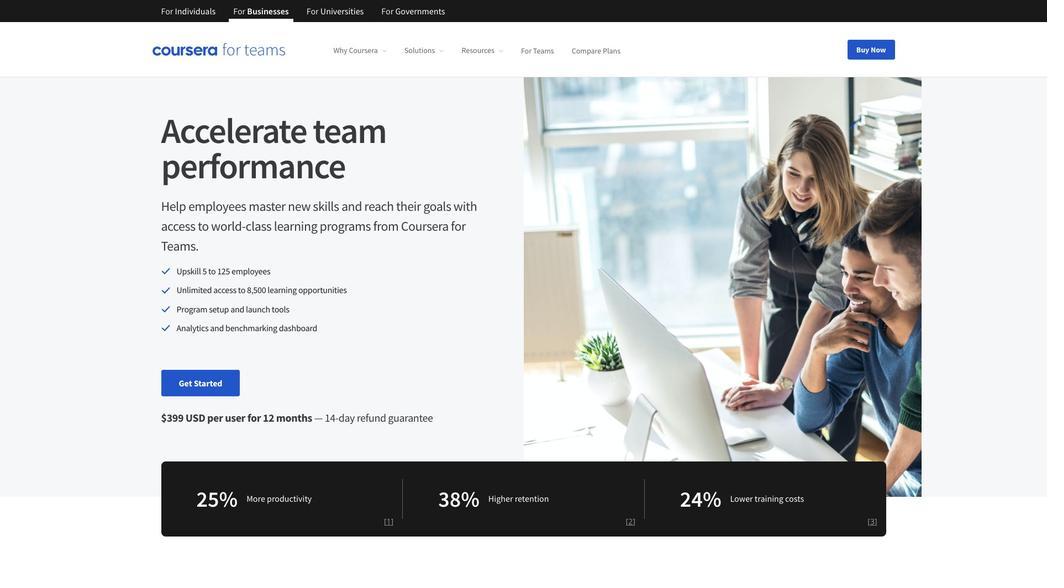 Task type: vqa. For each thing, say whether or not it's contained in the screenshot.
and within the Help employees master new skills and reach their goals with access to world-class learning programs from Coursera for Teams.
yes



Task type: locate. For each thing, give the bounding box(es) containing it.
and right setup
[[231, 304, 244, 315]]

2 ] from the left
[[633, 517, 636, 527]]

help
[[161, 198, 186, 215]]

higher retention
[[488, 494, 549, 505]]

to left world-
[[198, 218, 209, 235]]

lower
[[730, 494, 753, 505]]

learning inside help employees master new skills and reach their goals with access to world-class learning programs from coursera for teams.
[[274, 218, 317, 235]]

0 vertical spatial and
[[341, 198, 362, 215]]

0 vertical spatial access
[[161, 218, 195, 235]]

user
[[225, 411, 245, 425]]

[ 1 ]
[[384, 517, 394, 527]]

2 horizontal spatial [
[[868, 517, 870, 527]]

1 vertical spatial access
[[213, 285, 236, 296]]

for teams
[[521, 45, 554, 55]]

2 [ from the left
[[626, 517, 629, 527]]

and
[[341, 198, 362, 215], [231, 304, 244, 315], [210, 323, 224, 334]]

coursera
[[349, 45, 378, 55], [401, 218, 449, 235]]

for left 12
[[247, 411, 261, 425]]

for governments
[[382, 6, 445, 17]]

for businesses
[[233, 6, 289, 17]]

learning up tools
[[268, 285, 297, 296]]

get started
[[179, 378, 222, 389]]

access
[[161, 218, 195, 235], [213, 285, 236, 296]]

employees
[[188, 198, 246, 215], [232, 266, 270, 277]]

to inside help employees master new skills and reach their goals with access to world-class learning programs from coursera for teams.
[[198, 218, 209, 235]]

1 [ from the left
[[384, 517, 387, 527]]

0 horizontal spatial access
[[161, 218, 195, 235]]

employees up world-
[[188, 198, 246, 215]]

0 horizontal spatial coursera
[[349, 45, 378, 55]]

why
[[334, 45, 347, 55]]

1 vertical spatial and
[[231, 304, 244, 315]]

for universities
[[307, 6, 364, 17]]

for left governments
[[382, 6, 394, 17]]

for individuals
[[161, 6, 216, 17]]

1 horizontal spatial [
[[626, 517, 629, 527]]

1 vertical spatial employees
[[232, 266, 270, 277]]

and down setup
[[210, 323, 224, 334]]

accelerate
[[161, 108, 307, 153]]

with
[[454, 198, 477, 215]]

and up the programs
[[341, 198, 362, 215]]

governments
[[395, 6, 445, 17]]

0 vertical spatial to
[[198, 218, 209, 235]]

12
[[263, 411, 274, 425]]

teams.
[[161, 238, 199, 255]]

0 horizontal spatial for
[[247, 411, 261, 425]]

1 ] from the left
[[391, 517, 394, 527]]

coursera right why
[[349, 45, 378, 55]]

1 horizontal spatial and
[[231, 304, 244, 315]]

for left businesses
[[233, 6, 245, 17]]

$399 usd per user for 12 months — 14-day refund guarantee
[[161, 411, 433, 425]]

[ for 25%
[[384, 517, 387, 527]]

3 ] from the left
[[875, 517, 877, 527]]

1 horizontal spatial for
[[451, 218, 466, 235]]

0 vertical spatial employees
[[188, 198, 246, 215]]

for left "universities"
[[307, 6, 319, 17]]

1 horizontal spatial coursera
[[401, 218, 449, 235]]

why coursera
[[334, 45, 378, 55]]

[
[[384, 517, 387, 527], [626, 517, 629, 527], [868, 517, 870, 527]]

dashboard
[[279, 323, 317, 334]]

learning
[[274, 218, 317, 235], [268, 285, 297, 296]]

benchmarking
[[226, 323, 277, 334]]

learning down new on the top left of the page
[[274, 218, 317, 235]]

] for 24%
[[875, 517, 877, 527]]

for inside help employees master new skills and reach their goals with access to world-class learning programs from coursera for teams.
[[451, 218, 466, 235]]

from
[[373, 218, 399, 235]]

for teams link
[[521, 45, 554, 55]]

banner navigation
[[152, 0, 454, 22]]

opportunities
[[298, 285, 347, 296]]

solutions link
[[404, 45, 444, 55]]

24%
[[680, 486, 722, 513]]

and inside help employees master new skills and reach their goals with access to world-class learning programs from coursera for teams.
[[341, 198, 362, 215]]

for for universities
[[307, 6, 319, 17]]

for down the with
[[451, 218, 466, 235]]

0 vertical spatial coursera
[[349, 45, 378, 55]]

upskill 5 to 125 employees
[[177, 266, 270, 277]]

8,500
[[247, 285, 266, 296]]

now
[[871, 44, 886, 54]]

get
[[179, 378, 192, 389]]

for left individuals
[[161, 6, 173, 17]]

performance
[[161, 144, 345, 188]]

125
[[217, 266, 230, 277]]

to right 5
[[208, 266, 216, 277]]

access up teams.
[[161, 218, 195, 235]]

guarantee
[[388, 411, 433, 425]]

unlimited
[[177, 285, 212, 296]]

2 horizontal spatial and
[[341, 198, 362, 215]]

employees up 8,500
[[232, 266, 270, 277]]

to left 8,500
[[238, 285, 245, 296]]

access down 125
[[213, 285, 236, 296]]

2 vertical spatial to
[[238, 285, 245, 296]]

why coursera link
[[334, 45, 387, 55]]

buy
[[857, 44, 870, 54]]

refund
[[357, 411, 386, 425]]

compare
[[572, 45, 601, 55]]

1 vertical spatial to
[[208, 266, 216, 277]]

1 vertical spatial coursera
[[401, 218, 449, 235]]

compare plans link
[[572, 45, 621, 55]]

0 vertical spatial for
[[451, 218, 466, 235]]

$399
[[161, 411, 184, 425]]

1 vertical spatial for
[[247, 411, 261, 425]]

for left teams
[[521, 45, 532, 55]]

0 horizontal spatial [
[[384, 517, 387, 527]]

compare plans
[[572, 45, 621, 55]]

program
[[177, 304, 207, 315]]

for
[[161, 6, 173, 17], [233, 6, 245, 17], [307, 6, 319, 17], [382, 6, 394, 17], [521, 45, 532, 55]]

usd
[[186, 411, 205, 425]]

] for 38%
[[633, 517, 636, 527]]

1 horizontal spatial ]
[[633, 517, 636, 527]]

0 horizontal spatial ]
[[391, 517, 394, 527]]

25%
[[196, 486, 238, 513]]

training
[[755, 494, 784, 505]]

2 vertical spatial and
[[210, 323, 224, 334]]

for
[[451, 218, 466, 235], [247, 411, 261, 425]]

goals
[[423, 198, 451, 215]]

new
[[288, 198, 311, 215]]

analytics
[[177, 323, 209, 334]]

get started link
[[161, 370, 240, 397]]

[ for 24%
[[868, 517, 870, 527]]

3 [ from the left
[[868, 517, 870, 527]]

0 vertical spatial learning
[[274, 218, 317, 235]]

2 horizontal spatial ]
[[875, 517, 877, 527]]

coursera down goals
[[401, 218, 449, 235]]



Task type: describe. For each thing, give the bounding box(es) containing it.
reach
[[364, 198, 394, 215]]

for for businesses
[[233, 6, 245, 17]]

team
[[313, 108, 386, 153]]

[ 2 ]
[[626, 517, 636, 527]]

0 horizontal spatial and
[[210, 323, 224, 334]]

—
[[314, 411, 323, 425]]

resources link
[[462, 45, 503, 55]]

months
[[276, 411, 312, 425]]

upskill
[[177, 266, 201, 277]]

launch
[[246, 304, 270, 315]]

programs
[[320, 218, 371, 235]]

program setup and launch tools
[[177, 304, 289, 315]]

retention
[[515, 494, 549, 505]]

solutions
[[404, 45, 435, 55]]

access inside help employees master new skills and reach their goals with access to world-class learning programs from coursera for teams.
[[161, 218, 195, 235]]

their
[[396, 198, 421, 215]]

buy now button
[[848, 40, 895, 59]]

teams
[[533, 45, 554, 55]]

tools
[[272, 304, 289, 315]]

setup
[[209, 304, 229, 315]]

1 vertical spatial learning
[[268, 285, 297, 296]]

[ for 38%
[[626, 517, 629, 527]]

] for 25%
[[391, 517, 394, 527]]

master
[[249, 198, 286, 215]]

3
[[870, 517, 875, 527]]

analytics and benchmarking dashboard
[[177, 323, 317, 334]]

costs
[[785, 494, 804, 505]]

buy now
[[857, 44, 886, 54]]

for for individuals
[[161, 6, 173, 17]]

higher
[[488, 494, 513, 505]]

plans
[[603, 45, 621, 55]]

world-
[[211, 218, 246, 235]]

skills
[[313, 198, 339, 215]]

lower training costs
[[730, 494, 804, 505]]

coursera inside help employees master new skills and reach their goals with access to world-class learning programs from coursera for teams.
[[401, 218, 449, 235]]

[ 3 ]
[[868, 517, 877, 527]]

unlimited access to 8,500 learning opportunities
[[177, 285, 347, 296]]

more productivity
[[247, 494, 312, 505]]

accelerate team performance
[[161, 108, 386, 188]]

individuals
[[175, 6, 216, 17]]

employees inside help employees master new skills and reach their goals with access to world-class learning programs from coursera for teams.
[[188, 198, 246, 215]]

universities
[[320, 6, 364, 17]]

resources
[[462, 45, 495, 55]]

1
[[387, 517, 391, 527]]

5
[[202, 266, 207, 277]]

2
[[629, 517, 633, 527]]

1 horizontal spatial access
[[213, 285, 236, 296]]

38%
[[438, 486, 480, 513]]

help employees master new skills and reach their goals with access to world-class learning programs from coursera for teams.
[[161, 198, 477, 255]]

more
[[247, 494, 265, 505]]

day
[[339, 411, 355, 425]]

to for access
[[238, 285, 245, 296]]

started
[[194, 378, 222, 389]]

per
[[207, 411, 223, 425]]

productivity
[[267, 494, 312, 505]]

for for governments
[[382, 6, 394, 17]]

class
[[246, 218, 272, 235]]

to for 5
[[208, 266, 216, 277]]

businesses
[[247, 6, 289, 17]]

coursera for teams image
[[152, 43, 285, 56]]

14-
[[325, 411, 339, 425]]



